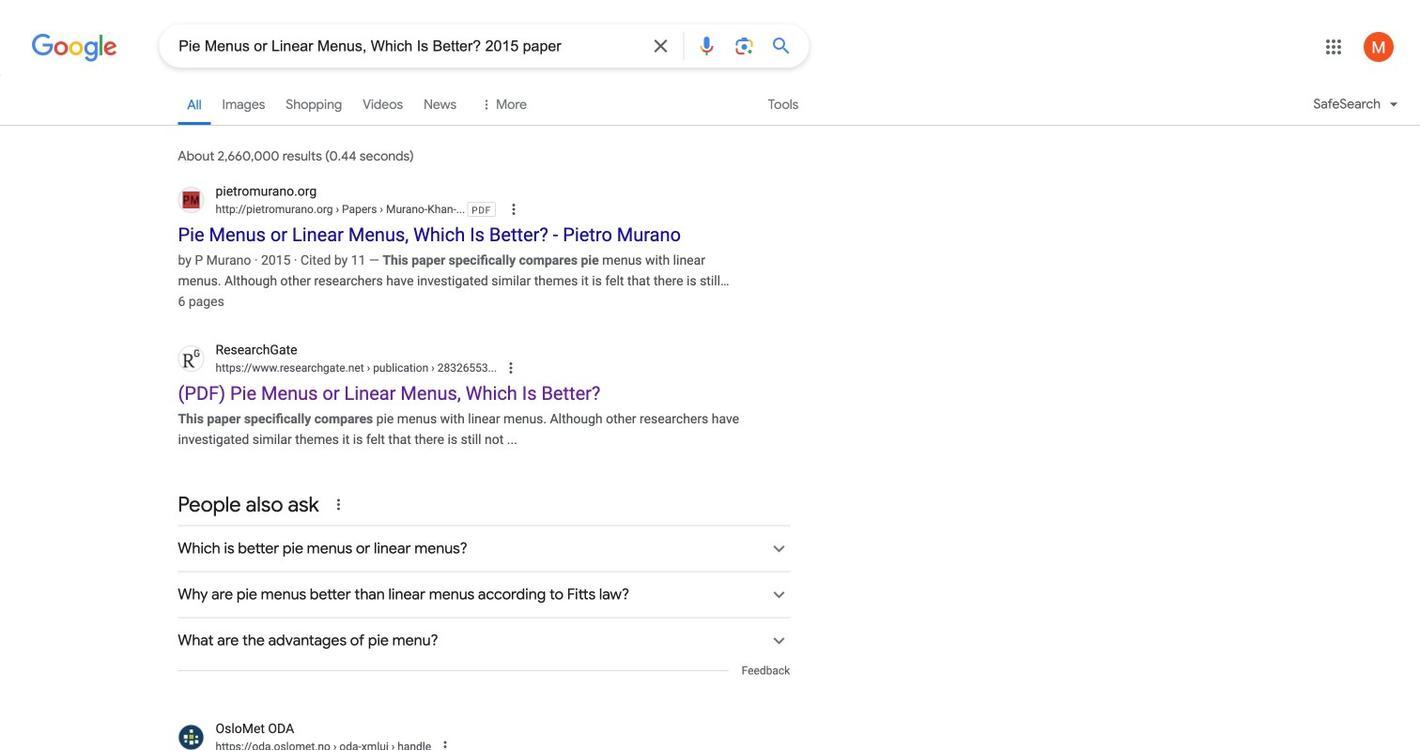 Task type: describe. For each thing, give the bounding box(es) containing it.
search by voice image
[[696, 35, 718, 57]]

google image
[[31, 34, 118, 62]]



Task type: locate. For each thing, give the bounding box(es) containing it.
search by image image
[[733, 35, 756, 57]]

None text field
[[215, 201, 465, 218]]

None text field
[[333, 203, 465, 216], [215, 360, 497, 377], [364, 362, 497, 375], [215, 739, 431, 751], [330, 741, 431, 751], [333, 203, 465, 216], [215, 360, 497, 377], [364, 362, 497, 375], [215, 739, 431, 751], [330, 741, 431, 751]]

Search text field
[[179, 36, 638, 59]]

None search field
[[0, 23, 809, 68]]

navigation
[[0, 83, 1421, 136]]



